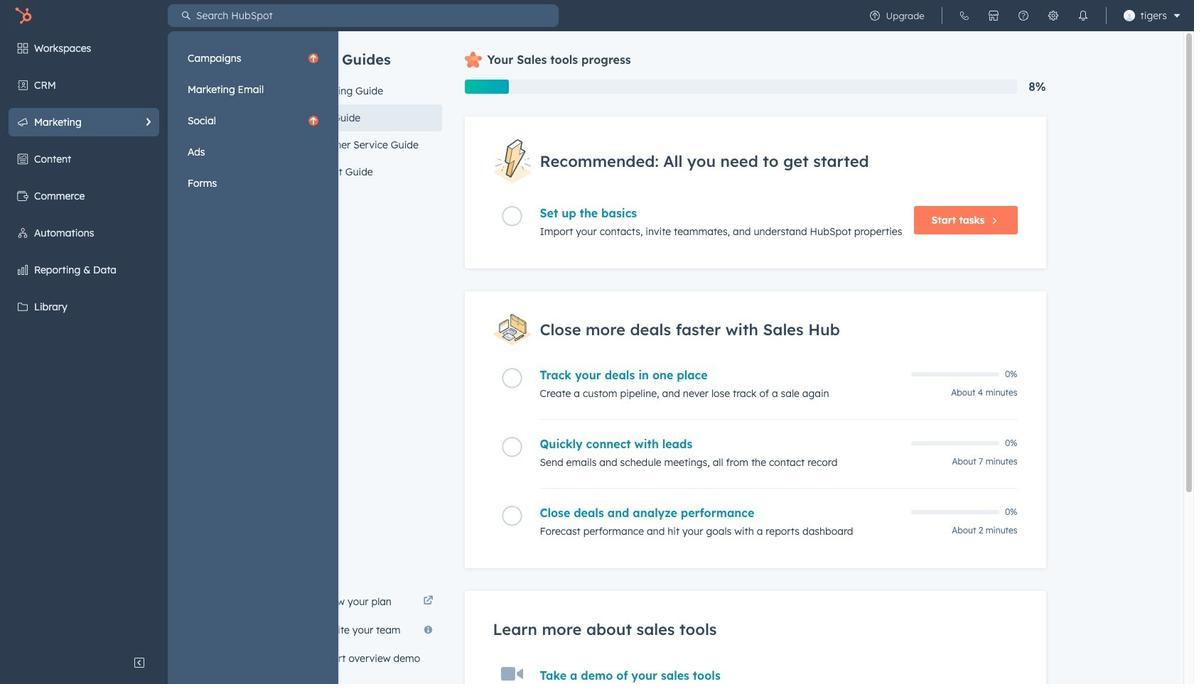Task type: locate. For each thing, give the bounding box(es) containing it.
Search HubSpot search field
[[191, 4, 559, 27]]

link opens in a new window image
[[423, 594, 433, 611], [423, 596, 433, 607]]

help image
[[1018, 10, 1029, 21]]

marketplaces image
[[988, 10, 999, 21]]

menu
[[860, 0, 1186, 31], [0, 31, 338, 685], [181, 44, 326, 198]]

2 link opens in a new window image from the top
[[423, 596, 433, 607]]

notifications image
[[1077, 10, 1089, 21]]

howard n/a image
[[1124, 10, 1135, 21]]

progress bar
[[465, 80, 509, 94]]



Task type: describe. For each thing, give the bounding box(es) containing it.
settings image
[[1048, 10, 1059, 21]]

1 link opens in a new window image from the top
[[423, 594, 433, 611]]

user guides element
[[297, 31, 442, 186]]



Task type: vqa. For each thing, say whether or not it's contained in the screenshot.
Search HubSpot 'search box'
yes



